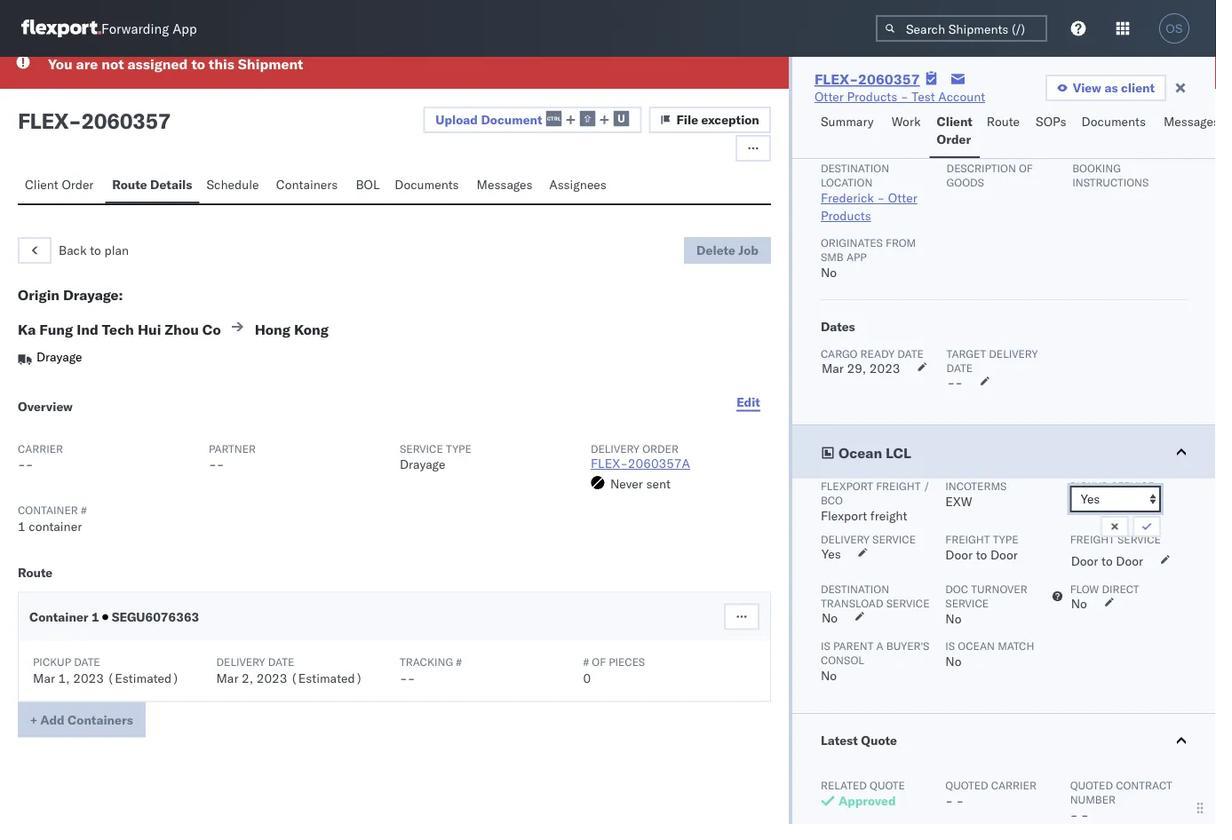 Task type: describe. For each thing, give the bounding box(es) containing it.
# of pieces 0
[[583, 656, 646, 686]]

related
[[821, 779, 867, 792]]

os
[[1167, 22, 1184, 35]]

edit button
[[726, 385, 771, 420]]

co
[[202, 321, 221, 339]]

quoted for -
[[946, 779, 989, 792]]

flex
[[18, 108, 68, 134]]

ind
[[77, 321, 99, 339]]

work button
[[885, 106, 930, 158]]

contract
[[1117, 779, 1173, 792]]

work
[[892, 114, 921, 129]]

carrier
[[992, 779, 1037, 792]]

destination transload service
[[821, 583, 930, 610]]

of for # of pieces 0
[[592, 656, 606, 669]]

forwarding app
[[101, 20, 197, 37]]

ocean inside is ocean match no
[[958, 640, 996, 653]]

to left plan
[[90, 243, 101, 258]]

container for container # 1 container
[[18, 504, 78, 517]]

back
[[59, 243, 87, 258]]

documents button for bol
[[388, 169, 470, 204]]

never sent
[[611, 476, 671, 492]]

hui
[[138, 321, 161, 339]]

freight for freight service
[[1071, 533, 1115, 546]]

freight service
[[1071, 533, 1162, 546]]

latest quote
[[821, 733, 898, 749]]

order
[[643, 442, 679, 456]]

1 vertical spatial 1
[[92, 609, 99, 625]]

# inside '# of pieces 0'
[[583, 656, 589, 669]]

documents button for sops
[[1075, 106, 1157, 158]]

quote
[[862, 733, 898, 749]]

app inside originates from smb app no
[[847, 250, 867, 264]]

pickup date mar 1, 2023 (estimated)
[[33, 656, 179, 686]]

2023 for mar 2, 2023 (estimated)
[[257, 671, 287, 686]]

you are not assigned to this shipment
[[48, 55, 303, 73]]

ka
[[18, 321, 36, 339]]

client
[[1122, 80, 1156, 96]]

destination for frederick
[[821, 161, 890, 175]]

latest quote button
[[793, 715, 1217, 768]]

0 vertical spatial otter
[[815, 89, 844, 104]]

0
[[583, 671, 591, 686]]

partner
[[209, 442, 256, 456]]

schedule
[[207, 177, 259, 192]]

1 horizontal spatial service
[[1118, 533, 1162, 546]]

delivery date mar 2, 2023 (estimated)
[[216, 656, 363, 686]]

flex- for 2060357a
[[591, 456, 628, 472]]

description
[[947, 161, 1017, 175]]

quote
[[870, 779, 906, 792]]

origin
[[18, 286, 60, 304]]

to down freight service at the bottom right of page
[[1102, 554, 1113, 569]]

originates from smb app no
[[821, 236, 917, 280]]

freight for freight type door to door
[[946, 533, 991, 546]]

delivery for exw
[[821, 533, 870, 546]]

delivery inside delivery date mar 2, 2023 (estimated)
[[216, 656, 265, 669]]

route button
[[980, 106, 1029, 158]]

door down type at the right bottom
[[991, 548, 1018, 563]]

otter products - test account
[[815, 89, 986, 104]]

parent
[[834, 640, 874, 653]]

service down flexport freight / bco flexport freight
[[873, 533, 916, 546]]

carrier
[[18, 442, 63, 456]]

1 flexport from the top
[[821, 480, 874, 493]]

exw
[[946, 494, 973, 510]]

originates
[[821, 236, 883, 249]]

assigned
[[127, 55, 188, 73]]

0 horizontal spatial 2060357
[[81, 108, 171, 134]]

pickup for pickup service
[[1071, 480, 1109, 493]]

flex-2060357a button
[[591, 456, 691, 472]]

- inside destination location frederick - otter products
[[878, 190, 885, 206]]

upload
[[436, 112, 478, 127]]

flex - 2060357
[[18, 108, 171, 134]]

door to door
[[1072, 554, 1144, 569]]

2 horizontal spatial 2023
[[870, 361, 901, 376]]

flow
[[1071, 583, 1100, 596]]

account
[[939, 89, 986, 104]]

buyer's
[[887, 640, 930, 653]]

as
[[1105, 80, 1119, 96]]

exception
[[702, 112, 760, 128]]

is ocean match no
[[946, 640, 1035, 670]]

service inside service type drayage
[[400, 442, 443, 456]]

1 vertical spatial freight
[[871, 508, 908, 524]]

target
[[947, 347, 987, 360]]

door up flow
[[1072, 554, 1099, 569]]

date for 1,
[[74, 656, 100, 669]]

forwarding app link
[[21, 20, 197, 37]]

drayage inside service type drayage
[[400, 457, 446, 472]]

is for buyer's
[[821, 640, 831, 653]]

details
[[150, 177, 192, 192]]

date for mar 29, 2023
[[898, 347, 924, 360]]

date for --
[[947, 361, 973, 375]]

2,
[[242, 671, 253, 686]]

ocean lcl
[[839, 444, 912, 462]]

messages button for bol
[[470, 169, 542, 204]]

2023 for mar 1, 2023 (estimated)
[[73, 671, 104, 686]]

lcl
[[886, 444, 912, 462]]

type
[[446, 442, 472, 456]]

1 inside container # 1 container
[[18, 519, 25, 534]]

of for description of goods
[[1020, 161, 1034, 175]]

route for route button in the top right of the page
[[987, 114, 1020, 129]]

client order for leftmost 'client order' button
[[25, 177, 94, 192]]

hong kong
[[255, 321, 329, 339]]

flex-2060357
[[815, 70, 920, 88]]

otter inside destination location frederick - otter products
[[889, 190, 918, 206]]

pickup for pickup date mar 1, 2023 (estimated)
[[33, 656, 71, 669]]

transload
[[821, 597, 884, 610]]

a
[[877, 640, 884, 653]]

client for the topmost 'client order' button
[[937, 114, 973, 129]]

1,
[[58, 671, 70, 686]]

location
[[821, 176, 873, 189]]

match
[[998, 640, 1035, 653]]

pieces
[[609, 656, 646, 669]]

segu6076363
[[109, 609, 199, 625]]

is parent a buyer's consol no
[[821, 640, 930, 684]]

you
[[48, 55, 73, 73]]

freight type door to door
[[946, 533, 1019, 563]]

(estimated) for mar 2, 2023 (estimated)
[[291, 671, 363, 686]]

origin drayage:
[[18, 286, 123, 304]]

mar for mar 1, 2023 (estimated)
[[33, 671, 55, 686]]

pickup service
[[1071, 480, 1155, 493]]

doc turnover service
[[946, 583, 1028, 610]]

messages button for sops
[[1157, 106, 1217, 158]]

0 horizontal spatial drayage
[[36, 349, 82, 365]]

# for --
[[456, 656, 462, 669]]

route details button
[[105, 169, 200, 204]]

overview
[[18, 399, 73, 415]]

destination for service
[[821, 583, 890, 596]]

assignees button
[[542, 169, 617, 204]]

from
[[886, 236, 917, 249]]

flex- for 2060357
[[815, 70, 859, 88]]

flex-2060357 link
[[815, 70, 920, 88]]



Task type: locate. For each thing, give the bounding box(es) containing it.
date inside target delivery date
[[947, 361, 973, 375]]

0 horizontal spatial messages button
[[470, 169, 542, 204]]

door up doc
[[946, 548, 973, 563]]

1 vertical spatial client
[[25, 177, 58, 192]]

messages for bol
[[477, 177, 533, 192]]

quoted inside 'quoted contract number - -'
[[1071, 779, 1114, 792]]

0 horizontal spatial client order
[[25, 177, 94, 192]]

otter up summary
[[815, 89, 844, 104]]

1 vertical spatial products
[[821, 208, 872, 224]]

1 horizontal spatial client
[[937, 114, 973, 129]]

messages button
[[1157, 106, 1217, 158], [470, 169, 542, 204]]

frederick
[[821, 190, 875, 206]]

container
[[29, 519, 82, 534]]

0 horizontal spatial #
[[81, 504, 87, 517]]

0 horizontal spatial documents button
[[388, 169, 470, 204]]

pickup up freight service at the bottom right of page
[[1071, 480, 1109, 493]]

1 vertical spatial destination
[[821, 583, 890, 596]]

0 vertical spatial client order
[[937, 114, 973, 147]]

2 flexport from the top
[[821, 508, 868, 524]]

1 vertical spatial documents button
[[388, 169, 470, 204]]

2 quoted from the left
[[1071, 779, 1114, 792]]

1 horizontal spatial pickup
[[1071, 480, 1109, 493]]

of down route button in the top right of the page
[[1020, 161, 1034, 175]]

route
[[987, 114, 1020, 129], [112, 177, 147, 192], [18, 565, 53, 580]]

1 vertical spatial flexport
[[821, 508, 868, 524]]

1 up pickup date mar 1, 2023 (estimated)
[[92, 609, 99, 625]]

-
[[901, 89, 909, 104], [68, 108, 81, 134], [878, 190, 885, 206], [948, 375, 956, 391], [956, 375, 964, 391], [18, 457, 25, 472], [25, 457, 33, 472], [209, 457, 217, 472], [217, 457, 224, 472], [400, 671, 408, 686], [408, 671, 415, 686], [946, 794, 954, 809], [957, 794, 965, 809], [1071, 808, 1079, 824], [1082, 808, 1089, 824]]

of inside description of goods
[[1020, 161, 1034, 175]]

2 horizontal spatial #
[[583, 656, 589, 669]]

freight left /
[[877, 480, 921, 493]]

frederick - otter products link
[[821, 190, 918, 224]]

0 vertical spatial flexport
[[821, 480, 874, 493]]

documents button up booking
[[1075, 106, 1157, 158]]

otter up the from
[[889, 190, 918, 206]]

app up you are not assigned to this shipment
[[173, 20, 197, 37]]

target delivery date
[[947, 347, 1039, 375]]

0 vertical spatial client
[[937, 114, 973, 129]]

container
[[18, 504, 78, 517], [29, 609, 89, 625]]

client for leftmost 'client order' button
[[25, 177, 58, 192]]

1 vertical spatial app
[[847, 250, 867, 264]]

1
[[18, 519, 25, 534], [92, 609, 99, 625]]

0 horizontal spatial quoted
[[946, 779, 989, 792]]

0 vertical spatial documents button
[[1075, 106, 1157, 158]]

freight inside freight type door to door
[[946, 533, 991, 546]]

documents button right bol
[[388, 169, 470, 204]]

2 (estimated) from the left
[[291, 671, 363, 686]]

0 vertical spatial pickup
[[1071, 480, 1109, 493]]

client down account
[[937, 114, 973, 129]]

1 freight from the left
[[946, 533, 991, 546]]

1 (estimated) from the left
[[107, 671, 179, 686]]

freight up 'door to door'
[[1071, 533, 1115, 546]]

ocean left match
[[958, 640, 996, 653]]

1 vertical spatial documents
[[395, 177, 459, 192]]

0 vertical spatial freight
[[877, 480, 921, 493]]

is inside is parent a buyer's consol no
[[821, 640, 831, 653]]

1 horizontal spatial date
[[947, 361, 973, 375]]

0 horizontal spatial date
[[74, 656, 100, 669]]

mar left 2,
[[216, 671, 239, 686]]

1 horizontal spatial 2023
[[257, 671, 287, 686]]

1 vertical spatial 2060357
[[81, 108, 171, 134]]

container 1
[[29, 609, 102, 625]]

products down frederick
[[821, 208, 872, 224]]

(estimated) inside delivery date mar 2, 2023 (estimated)
[[291, 671, 363, 686]]

flex-
[[815, 70, 859, 88], [591, 456, 628, 472]]

1 vertical spatial client order button
[[18, 169, 105, 204]]

no inside originates from smb app no
[[821, 265, 837, 280]]

# inside tracking # --
[[456, 656, 462, 669]]

2 is from the left
[[946, 640, 956, 653]]

1 vertical spatial delivery
[[821, 533, 870, 546]]

0 vertical spatial ocean
[[839, 444, 883, 462]]

file
[[677, 112, 699, 128]]

incoterms
[[946, 480, 1007, 493]]

0 vertical spatial 1
[[18, 519, 25, 534]]

order up description
[[937, 132, 972, 147]]

ocean inside button
[[839, 444, 883, 462]]

freight left type at the right bottom
[[946, 533, 991, 546]]

1 vertical spatial drayage
[[400, 457, 446, 472]]

messages
[[1164, 114, 1217, 129], [477, 177, 533, 192]]

ready
[[861, 347, 895, 360]]

delivery up 2,
[[216, 656, 265, 669]]

summary
[[821, 114, 874, 129]]

1 horizontal spatial flex-
[[815, 70, 859, 88]]

2023 right 1,
[[73, 671, 104, 686]]

1 vertical spatial ocean
[[958, 640, 996, 653]]

0 horizontal spatial documents
[[395, 177, 459, 192]]

1 horizontal spatial freight
[[1071, 533, 1115, 546]]

1 left container
[[18, 519, 25, 534]]

2 horizontal spatial route
[[987, 114, 1020, 129]]

client order
[[937, 114, 973, 147], [25, 177, 94, 192]]

of inside '# of pieces 0'
[[592, 656, 606, 669]]

0 vertical spatial app
[[173, 20, 197, 37]]

2 horizontal spatial mar
[[822, 361, 844, 376]]

app
[[173, 20, 197, 37], [847, 250, 867, 264]]

documents down "view as client"
[[1082, 114, 1147, 129]]

2023 right 2,
[[257, 671, 287, 686]]

0 vertical spatial delivery
[[591, 442, 640, 456]]

documents for bol
[[395, 177, 459, 192]]

0 horizontal spatial messages
[[477, 177, 533, 192]]

delivery order
[[591, 442, 679, 456]]

0 horizontal spatial is
[[821, 640, 831, 653]]

# inside container # 1 container
[[81, 504, 87, 517]]

documents button
[[1075, 106, 1157, 158], [388, 169, 470, 204]]

1 vertical spatial client order
[[25, 177, 94, 192]]

1 vertical spatial container
[[29, 609, 89, 625]]

drayage:
[[63, 286, 123, 304]]

destination up transload
[[821, 583, 890, 596]]

2060357 up otter products - test account
[[859, 70, 920, 88]]

0 horizontal spatial otter
[[815, 89, 844, 104]]

os button
[[1155, 8, 1196, 49]]

# for 1 container
[[81, 504, 87, 517]]

delivery up flex-2060357a
[[591, 442, 640, 456]]

hong
[[255, 321, 291, 339]]

service up 'door to door'
[[1118, 533, 1162, 546]]

2 date from the left
[[268, 656, 294, 669]]

document
[[481, 112, 543, 127]]

(estimated) right 2,
[[291, 671, 363, 686]]

0 vertical spatial route
[[987, 114, 1020, 129]]

service up freight service at the bottom right of page
[[1112, 480, 1155, 493]]

0 vertical spatial destination
[[821, 161, 890, 175]]

2060357 down not in the left of the page
[[81, 108, 171, 134]]

pickup up 1,
[[33, 656, 71, 669]]

0 vertical spatial of
[[1020, 161, 1034, 175]]

2 destination from the top
[[821, 583, 890, 596]]

0 horizontal spatial of
[[592, 656, 606, 669]]

pickup inside pickup date mar 1, 2023 (estimated)
[[33, 656, 71, 669]]

0 vertical spatial order
[[937, 132, 972, 147]]

1 horizontal spatial messages
[[1164, 114, 1217, 129]]

1 vertical spatial of
[[592, 656, 606, 669]]

route left details
[[112, 177, 147, 192]]

0 horizontal spatial 2023
[[73, 671, 104, 686]]

quoted up number
[[1071, 779, 1114, 792]]

2 freight from the left
[[1071, 533, 1115, 546]]

delivery for --
[[591, 442, 640, 456]]

1 vertical spatial otter
[[889, 190, 918, 206]]

1 vertical spatial route
[[112, 177, 147, 192]]

are
[[76, 55, 98, 73]]

1 horizontal spatial quoted
[[1071, 779, 1114, 792]]

upload document button
[[423, 107, 642, 133]]

client
[[937, 114, 973, 129], [25, 177, 58, 192]]

mar left 1,
[[33, 671, 55, 686]]

(estimated) down segu6076363
[[107, 671, 179, 686]]

0 horizontal spatial order
[[62, 177, 94, 192]]

documents right bol button
[[395, 177, 459, 192]]

of left pieces
[[592, 656, 606, 669]]

order
[[937, 132, 972, 147], [62, 177, 94, 192]]

cargo
[[821, 347, 858, 360]]

is up consol
[[821, 640, 831, 653]]

flex-2060357a
[[591, 456, 691, 472]]

mar down "cargo"
[[822, 361, 844, 376]]

freight up delivery service
[[871, 508, 908, 524]]

1 horizontal spatial order
[[937, 132, 972, 147]]

approved
[[839, 794, 897, 809]]

bco
[[821, 494, 843, 507]]

is inside is ocean match no
[[946, 640, 956, 653]]

0 vertical spatial messages button
[[1157, 106, 1217, 158]]

1 horizontal spatial ocean
[[958, 640, 996, 653]]

delivery service
[[821, 533, 916, 546]]

0 horizontal spatial (estimated)
[[107, 671, 179, 686]]

latest
[[821, 733, 859, 749]]

# up the 0 at the left of page
[[583, 656, 589, 669]]

quoted
[[946, 779, 989, 792], [1071, 779, 1114, 792]]

0 vertical spatial service
[[400, 442, 443, 456]]

route down container
[[18, 565, 53, 580]]

tracking # --
[[400, 656, 462, 686]]

1 horizontal spatial of
[[1020, 161, 1034, 175]]

29,
[[848, 361, 867, 376]]

2023 inside delivery date mar 2, 2023 (estimated)
[[257, 671, 287, 686]]

goods
[[947, 176, 985, 189]]

service down doc
[[946, 597, 989, 610]]

flex- up never
[[591, 456, 628, 472]]

date up --
[[947, 361, 973, 375]]

0 vertical spatial flex-
[[815, 70, 859, 88]]

service inside destination transload service
[[887, 597, 930, 610]]

1 horizontal spatial documents
[[1082, 114, 1147, 129]]

Search Shipments (/) text field
[[876, 15, 1048, 42]]

route details
[[112, 177, 192, 192]]

0 vertical spatial client order button
[[930, 106, 980, 158]]

1 horizontal spatial client order
[[937, 114, 973, 147]]

no inside is ocean match no
[[946, 654, 962, 670]]

(estimated) inside pickup date mar 1, 2023 (estimated)
[[107, 671, 179, 686]]

documents for sops
[[1082, 114, 1147, 129]]

booking instructions
[[1073, 161, 1150, 189]]

date inside pickup date mar 1, 2023 (estimated)
[[74, 656, 100, 669]]

container # 1 container
[[18, 504, 87, 534]]

1 vertical spatial date
[[947, 361, 973, 375]]

delivery
[[591, 442, 640, 456], [821, 533, 870, 546], [216, 656, 265, 669]]

client order down account
[[937, 114, 973, 147]]

test
[[912, 89, 936, 104]]

to up turnover on the right bottom of page
[[977, 548, 988, 563]]

1 is from the left
[[821, 640, 831, 653]]

client order down flex
[[25, 177, 94, 192]]

yes
[[822, 547, 841, 562]]

to inside freight type door to door
[[977, 548, 988, 563]]

flexport down bco
[[821, 508, 868, 524]]

app down originates
[[847, 250, 867, 264]]

1 horizontal spatial route
[[112, 177, 147, 192]]

--
[[948, 375, 964, 391]]

flexport up bco
[[821, 480, 874, 493]]

service
[[400, 442, 443, 456], [1118, 533, 1162, 546]]

1 horizontal spatial drayage
[[400, 457, 446, 472]]

1 horizontal spatial 2060357
[[859, 70, 920, 88]]

flex- up summary
[[815, 70, 859, 88]]

0 horizontal spatial service
[[400, 442, 443, 456]]

no inside is parent a buyer's consol no
[[821, 668, 837, 684]]

pickup
[[1071, 480, 1109, 493], [33, 656, 71, 669]]

incoterms exw
[[946, 480, 1007, 510]]

route for route details
[[112, 177, 147, 192]]

description of goods
[[947, 161, 1034, 189]]

2 horizontal spatial delivery
[[821, 533, 870, 546]]

0 horizontal spatial client order button
[[18, 169, 105, 204]]

quoted left carrier
[[946, 779, 989, 792]]

ka fung ind tech hui zhou co
[[18, 321, 221, 339]]

route left the sops
[[987, 114, 1020, 129]]

1 horizontal spatial delivery
[[591, 442, 640, 456]]

destination inside destination transload service
[[821, 583, 890, 596]]

service inside doc turnover service
[[946, 597, 989, 610]]

client order button
[[930, 106, 980, 158], [18, 169, 105, 204]]

2023 down ready
[[870, 361, 901, 376]]

# up container
[[81, 504, 87, 517]]

destination
[[821, 161, 890, 175], [821, 583, 890, 596]]

client order button up back on the left of page
[[18, 169, 105, 204]]

0 horizontal spatial freight
[[946, 533, 991, 546]]

client down flex
[[25, 177, 58, 192]]

service up buyer's
[[887, 597, 930, 610]]

1 date from the left
[[74, 656, 100, 669]]

is
[[821, 640, 831, 653], [946, 640, 956, 653]]

0 vertical spatial products
[[848, 89, 898, 104]]

2023 inside pickup date mar 1, 2023 (estimated)
[[73, 671, 104, 686]]

ocean left lcl
[[839, 444, 883, 462]]

2060357
[[859, 70, 920, 88], [81, 108, 171, 134]]

container inside container # 1 container
[[18, 504, 78, 517]]

# right tracking
[[456, 656, 462, 669]]

1 quoted from the left
[[946, 779, 989, 792]]

products down flex-2060357
[[848, 89, 898, 104]]

date inside delivery date mar 2, 2023 (estimated)
[[268, 656, 294, 669]]

0 vertical spatial 2060357
[[859, 70, 920, 88]]

0 vertical spatial messages
[[1164, 114, 1217, 129]]

quoted inside quoted carrier - -
[[946, 779, 989, 792]]

plan
[[104, 243, 129, 258]]

doc
[[946, 583, 969, 596]]

mar inside delivery date mar 2, 2023 (estimated)
[[216, 671, 239, 686]]

edit
[[737, 394, 761, 410]]

0 horizontal spatial delivery
[[216, 656, 265, 669]]

client order button down account
[[930, 106, 980, 158]]

destination up location
[[821, 161, 890, 175]]

service left type
[[400, 442, 443, 456]]

container for container 1
[[29, 609, 89, 625]]

flexport. image
[[21, 20, 101, 37]]

turnover
[[972, 583, 1028, 596]]

view
[[1074, 80, 1102, 96]]

client order for the topmost 'client order' button
[[937, 114, 973, 147]]

documents
[[1082, 114, 1147, 129], [395, 177, 459, 192]]

bol button
[[349, 169, 388, 204]]

quoted carrier - -
[[946, 779, 1037, 809]]

0 horizontal spatial app
[[173, 20, 197, 37]]

1 vertical spatial pickup
[[33, 656, 71, 669]]

1 horizontal spatial otter
[[889, 190, 918, 206]]

dates
[[821, 319, 856, 335]]

forwarding
[[101, 20, 169, 37]]

products inside otter products - test account link
[[848, 89, 898, 104]]

messages for sops
[[1164, 114, 1217, 129]]

containers button
[[269, 169, 349, 204]]

1 vertical spatial flex-
[[591, 456, 628, 472]]

to left 'this' at top
[[191, 55, 205, 73]]

2060357a
[[628, 456, 691, 472]]

1 horizontal spatial date
[[268, 656, 294, 669]]

1 vertical spatial messages button
[[470, 169, 542, 204]]

1 horizontal spatial app
[[847, 250, 867, 264]]

0 vertical spatial drayage
[[36, 349, 82, 365]]

delivery up yes
[[821, 533, 870, 546]]

bol
[[356, 177, 380, 192]]

0 vertical spatial date
[[898, 347, 924, 360]]

products inside destination location frederick - otter products
[[821, 208, 872, 224]]

destination inside destination location frederick - otter products
[[821, 161, 890, 175]]

mar for mar 2, 2023 (estimated)
[[216, 671, 239, 686]]

(estimated) for mar 1, 2023 (estimated)
[[107, 671, 179, 686]]

mar inside pickup date mar 1, 2023 (estimated)
[[33, 671, 55, 686]]

1 horizontal spatial is
[[946, 640, 956, 653]]

date for 2,
[[268, 656, 294, 669]]

is for no
[[946, 640, 956, 653]]

door down freight service at the bottom right of page
[[1117, 554, 1144, 569]]

drayage
[[36, 349, 82, 365], [400, 457, 446, 472]]

kong
[[294, 321, 329, 339]]

1 horizontal spatial client order button
[[930, 106, 980, 158]]

1 vertical spatial service
[[1118, 533, 1162, 546]]

1 destination from the top
[[821, 161, 890, 175]]

quoted for number
[[1071, 779, 1114, 792]]

1 horizontal spatial messages button
[[1157, 106, 1217, 158]]

0 vertical spatial container
[[18, 504, 78, 517]]

date right ready
[[898, 347, 924, 360]]

0 horizontal spatial route
[[18, 565, 53, 580]]

0 horizontal spatial 1
[[18, 519, 25, 534]]

1 horizontal spatial documents button
[[1075, 106, 1157, 158]]

is right buyer's
[[946, 640, 956, 653]]

mar 29, 2023
[[822, 361, 901, 376]]

order down flex - 2060357
[[62, 177, 94, 192]]

container up container
[[18, 504, 78, 517]]

not
[[102, 55, 124, 73]]

container up 1,
[[29, 609, 89, 625]]

destination location frederick - otter products
[[821, 161, 918, 224]]

1 vertical spatial order
[[62, 177, 94, 192]]

this
[[209, 55, 235, 73]]



Task type: vqa. For each thing, say whether or not it's contained in the screenshot.
the Transportation in the Transportation Mode is one of Ocean FCL ; Ocean LCL ; Air ; Truck ; Truck International Client is Vandelay West (14163)
no



